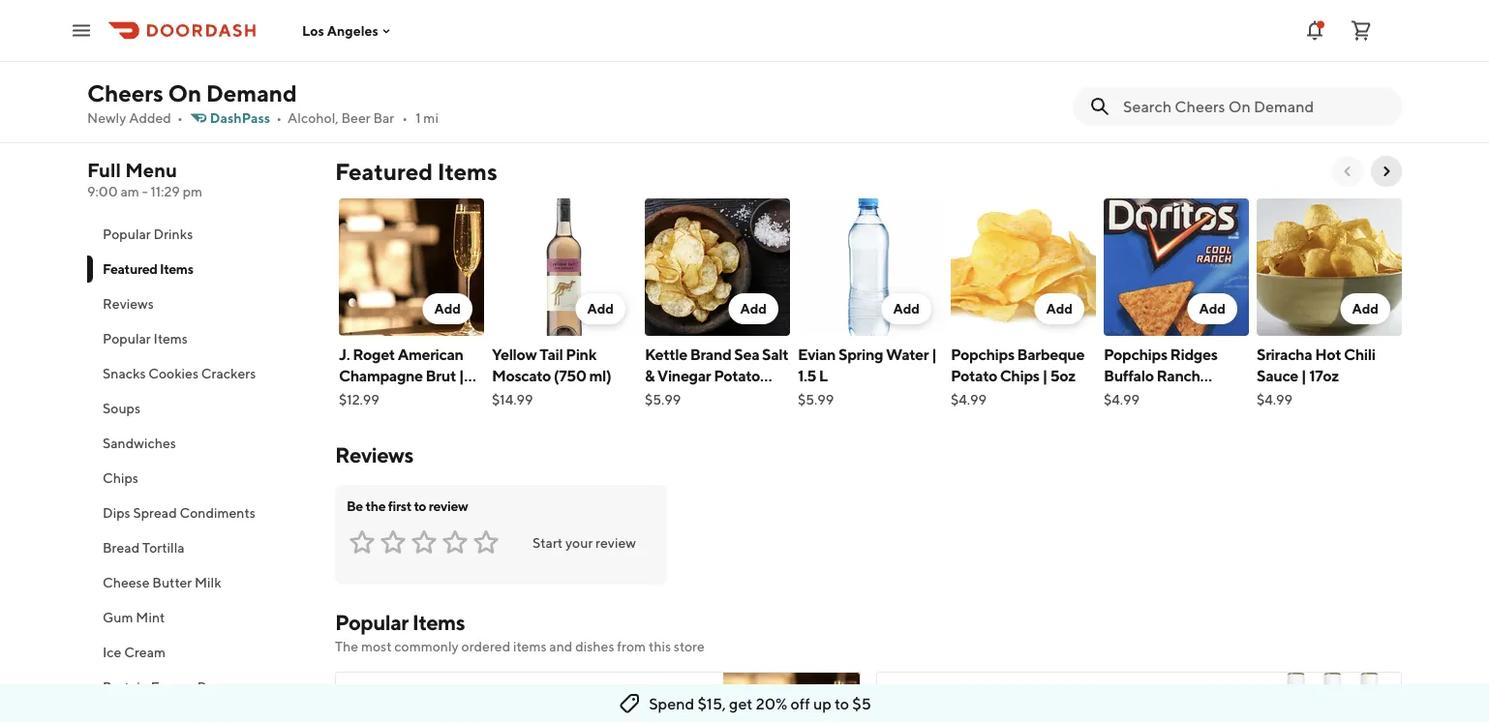 Task type: locate. For each thing, give the bounding box(es) containing it.
0 vertical spatial featured
[[335, 157, 433, 185]]

2 • from the left
[[276, 110, 282, 126]]

1 horizontal spatial popchips
[[1104, 345, 1168, 364]]

evian spring water | 1.5 l image
[[798, 199, 944, 336]]

2 $4.99 from the left
[[1104, 392, 1140, 408]]

0 horizontal spatial j. roget american champagne brut | 750ml, 10% abv image
[[339, 199, 484, 336]]

popchips barbeque potato chips | 5oz image
[[951, 199, 1097, 336]]

am
[[121, 184, 139, 200]]

| right brut
[[459, 367, 464, 385]]

the
[[366, 498, 386, 514]]

$4.99 inside popchips barbeque potato chips | 5oz $4.99
[[951, 392, 987, 408]]

1 popchips from the left
[[951, 345, 1015, 364]]

0 horizontal spatial featured
[[103, 261, 157, 277]]

cream
[[124, 645, 166, 661]]

newly added •
[[87, 110, 183, 126]]

1 vertical spatial featured
[[103, 261, 157, 277]]

chips down the barbeque at right
[[1000, 367, 1040, 385]]

1 vertical spatial review
[[596, 535, 636, 551]]

chips
[[1000, 367, 1040, 385], [645, 388, 685, 406], [1154, 388, 1193, 406], [103, 470, 138, 486]]

• left alcohol,
[[276, 110, 282, 126]]

sriracha hot chili sauce | 17oz $4.99
[[1257, 345, 1376, 408]]

| left the 17oz
[[1302, 367, 1307, 385]]

$5.99 inside evian spring water | 1.5 l $5.99
[[798, 392, 834, 408]]

review right first
[[429, 498, 468, 514]]

| right the water
[[932, 345, 937, 364]]

reviews up popular items
[[103, 296, 154, 312]]

0 horizontal spatial $4.99
[[951, 392, 987, 408]]

sauce
[[1257, 367, 1299, 385]]

drinks
[[154, 226, 193, 242]]

abv
[[421, 388, 446, 406]]

cheese butter milk button
[[87, 566, 312, 601]]

• down on
[[177, 110, 183, 126]]

store
[[674, 639, 705, 655]]

dips spread condiments
[[103, 505, 256, 521]]

| inside j. roget american champagne brut | 750ml, 10% abv
[[459, 367, 464, 385]]

0 horizontal spatial review
[[429, 498, 468, 514]]

popchips
[[951, 345, 1015, 364], [1104, 345, 1168, 364]]

popchips left the barbeque at right
[[951, 345, 1015, 364]]

potato inside popchips ridges buffalo ranch potato chips | 5oz
[[1104, 388, 1151, 406]]

9:00
[[87, 184, 118, 200]]

be
[[347, 498, 363, 514]]

alcohol,
[[288, 110, 339, 126]]

$4.99 for popchips barbeque potato chips | 5oz
[[951, 392, 987, 408]]

review
[[429, 498, 468, 514], [596, 535, 636, 551]]

popular inside button
[[103, 226, 151, 242]]

0 vertical spatial reviews
[[103, 296, 154, 312]]

1 $4.99 from the left
[[951, 392, 987, 408]]

add for popchips barbeque potato chips | 5oz
[[1047, 301, 1073, 317]]

cheers
[[87, 79, 163, 107]]

add for kettle brand sea salt & vinegar potato chips | 5oz
[[741, 301, 767, 317]]

add button for j. roget american champagne brut | 750ml, 10% abv
[[423, 294, 473, 325]]

5oz down 'ridges'
[[1204, 388, 1229, 406]]

mi
[[424, 110, 439, 126]]

bread tortilla
[[103, 540, 185, 556]]

| down the barbeque at right
[[1043, 367, 1048, 385]]

chili
[[1345, 345, 1376, 364]]

|
[[932, 345, 937, 364], [459, 367, 464, 385], [1043, 367, 1048, 385], [1302, 367, 1307, 385], [688, 388, 693, 406], [1196, 388, 1201, 406]]

items down the drinks
[[160, 261, 193, 277]]

buffalo
[[1104, 367, 1154, 385]]

to right first
[[414, 498, 426, 514]]

butter
[[152, 575, 192, 591]]

items inside button
[[154, 331, 188, 347]]

0 horizontal spatial popchips
[[951, 345, 1015, 364]]

$4.99 for sriracha hot chili sauce | 17oz
[[1257, 392, 1293, 408]]

spend
[[649, 695, 695, 713]]

cheese butter milk
[[103, 575, 221, 591]]

popular for popular items
[[103, 331, 151, 347]]

items inside popular items the most commonly ordered items and dishes from this store
[[412, 610, 465, 635]]

popular inside popular items the most commonly ordered items and dishes from this store
[[335, 610, 409, 635]]

chips inside popchips ridges buffalo ranch potato chips | 5oz
[[1154, 388, 1193, 406]]

0 horizontal spatial •
[[177, 110, 183, 126]]

1 horizontal spatial •
[[276, 110, 282, 126]]

1
[[416, 110, 421, 126]]

featured down popular drinks
[[103, 261, 157, 277]]

roget
[[353, 345, 395, 364]]

to right up
[[835, 695, 850, 713]]

soups
[[103, 401, 141, 417]]

0 vertical spatial featured items
[[335, 157, 498, 185]]

featured items down popular drinks
[[103, 261, 193, 277]]

items inside heading
[[438, 157, 498, 185]]

1 vertical spatial featured items
[[103, 261, 193, 277]]

| inside sriracha hot chili sauce | 17oz $4.99
[[1302, 367, 1307, 385]]

$27.99
[[739, 44, 780, 60]]

5oz inside kettle brand sea salt & vinegar potato chips | 5oz
[[696, 388, 721, 406]]

1 vertical spatial j. roget american champagne brut | 750ml, 10% abv image
[[724, 672, 861, 724]]

0 horizontal spatial 5oz
[[696, 388, 721, 406]]

popchips barbeque potato chips | 5oz $4.99
[[951, 345, 1085, 408]]

popchips ridges buffalo ranch potato chips | 5oz image
[[1104, 199, 1250, 336]]

gum
[[103, 610, 133, 626]]

snacks cookies crackers
[[103, 366, 256, 382]]

$5.99 down the &
[[645, 392, 681, 408]]

add button
[[1037, 75, 1087, 106], [423, 294, 473, 325], [576, 294, 626, 325], [729, 294, 779, 325], [882, 294, 932, 325], [1035, 294, 1085, 325], [1188, 294, 1238, 325], [1341, 294, 1391, 325]]

1 • from the left
[[177, 110, 183, 126]]

17oz
[[1310, 367, 1340, 385]]

items down mi
[[438, 157, 498, 185]]

0 vertical spatial to
[[414, 498, 426, 514]]

1 horizontal spatial j. roget american champagne brut | 750ml, 10% abv image
[[724, 672, 861, 724]]

popular drinks button
[[87, 217, 312, 252]]

dashpass •
[[210, 110, 282, 126]]

2 horizontal spatial $4.99
[[1257, 392, 1293, 408]]

review right your at the left bottom of the page
[[596, 535, 636, 551]]

kettle brand sea salt & vinegar potato chips | 5oz
[[645, 345, 789, 406]]

champagne
[[339, 367, 423, 385]]

5oz inside popchips barbeque potato chips | 5oz $4.99
[[1051, 367, 1076, 385]]

featured down bar
[[335, 157, 433, 185]]

5oz down the barbeque at right
[[1051, 367, 1076, 385]]

1 vertical spatial popular
[[103, 331, 151, 347]]

1 $5.99 from the left
[[645, 392, 681, 408]]

| down vinegar
[[688, 388, 693, 406]]

popular for popular items the most commonly ordered items and dishes from this store
[[335, 610, 409, 635]]

and
[[550, 639, 573, 655]]

pink
[[566, 345, 597, 364]]

$12.99
[[339, 392, 380, 408]]

gum mint
[[103, 610, 165, 626]]

2 horizontal spatial 5oz
[[1204, 388, 1229, 406]]

popular up most
[[335, 610, 409, 635]]

1 horizontal spatial $4.99
[[1104, 392, 1140, 408]]

1 vertical spatial to
[[835, 695, 850, 713]]

start
[[533, 535, 563, 551]]

1 horizontal spatial review
[[596, 535, 636, 551]]

add button for popchips ridges buffalo ranch potato chips | 5oz
[[1188, 294, 1238, 325]]

1 horizontal spatial 5oz
[[1051, 367, 1076, 385]]

popular up snacks
[[103, 331, 151, 347]]

$4.99
[[951, 392, 987, 408], [1104, 392, 1140, 408], [1257, 392, 1293, 408]]

snacks cookies crackers button
[[87, 356, 312, 391]]

to
[[414, 498, 426, 514], [835, 695, 850, 713]]

popular down am
[[103, 226, 151, 242]]

chips down the &
[[645, 388, 685, 406]]

0 vertical spatial review
[[429, 498, 468, 514]]

add
[[1049, 82, 1075, 98], [434, 301, 461, 317], [587, 301, 614, 317], [741, 301, 767, 317], [894, 301, 920, 317], [1047, 301, 1073, 317], [1200, 301, 1226, 317], [1353, 301, 1379, 317]]

popchips up buffalo
[[1104, 345, 1168, 364]]

•
[[177, 110, 183, 126], [276, 110, 282, 126], [402, 110, 408, 126]]

featured inside heading
[[335, 157, 433, 185]]

reviews inside button
[[103, 296, 154, 312]]

$5.99 down the l
[[798, 392, 834, 408]]

0 horizontal spatial reviews
[[103, 296, 154, 312]]

potato
[[714, 367, 761, 385], [951, 367, 998, 385], [1104, 388, 1151, 406]]

chips inside popchips barbeque potato chips | 5oz $4.99
[[1000, 367, 1040, 385]]

yellow
[[492, 345, 537, 364]]

ice cream
[[103, 645, 166, 661]]

los angeles
[[302, 23, 379, 39]]

add button for kettle brand sea salt & vinegar potato chips | 5oz
[[729, 294, 779, 325]]

crackers
[[201, 366, 256, 382]]

0 horizontal spatial potato
[[714, 367, 761, 385]]

$4.99 inside sriracha hot chili sauce | 17oz $4.99
[[1257, 392, 1293, 408]]

chips up the dips
[[103, 470, 138, 486]]

0 items, open order cart image
[[1350, 19, 1374, 42]]

reviews
[[103, 296, 154, 312], [335, 443, 413, 468]]

spring
[[839, 345, 884, 364]]

bars
[[197, 680, 225, 696]]

popular
[[103, 226, 151, 242], [103, 331, 151, 347], [335, 610, 409, 635]]

start your review
[[533, 535, 636, 551]]

3 $4.99 from the left
[[1257, 392, 1293, 408]]

chips inside kettle brand sea salt & vinegar potato chips | 5oz
[[645, 388, 685, 406]]

j. roget american champagne brut | 750ml, 10% abv image
[[339, 199, 484, 336], [724, 672, 861, 724]]

commonly
[[395, 639, 459, 655]]

5oz down vinegar
[[696, 388, 721, 406]]

popular inside button
[[103, 331, 151, 347]]

ice
[[103, 645, 122, 661]]

featured items down 1
[[335, 157, 498, 185]]

0 vertical spatial popular
[[103, 226, 151, 242]]

popchips inside popchips barbeque potato chips | 5oz $4.99
[[951, 345, 1015, 364]]

moscato
[[492, 367, 551, 385]]

• left 1
[[402, 110, 408, 126]]

add button for sriracha hot chili sauce | 17oz
[[1341, 294, 1391, 325]]

2 popchips from the left
[[1104, 345, 1168, 364]]

milk
[[195, 575, 221, 591]]

1 horizontal spatial $5.99
[[798, 392, 834, 408]]

Item Search search field
[[1124, 96, 1387, 117]]

2 vertical spatial popular
[[335, 610, 409, 635]]

dips spread condiments button
[[87, 496, 312, 531]]

1 horizontal spatial featured
[[335, 157, 433, 185]]

snacks
[[103, 366, 146, 382]]

chips down ranch
[[1154, 388, 1193, 406]]

sandwiches button
[[87, 426, 312, 461]]

yellow tail pink moscato (750 ml) image
[[492, 199, 637, 336]]

popchips inside popchips ridges buffalo ranch potato chips | 5oz
[[1104, 345, 1168, 364]]

evian
[[798, 345, 836, 364]]

2 horizontal spatial •
[[402, 110, 408, 126]]

sea
[[735, 345, 760, 364]]

1 horizontal spatial potato
[[951, 367, 998, 385]]

1 horizontal spatial reviews
[[335, 443, 413, 468]]

items up commonly
[[412, 610, 465, 635]]

reviews up the
[[335, 443, 413, 468]]

mint
[[136, 610, 165, 626]]

1.5
[[798, 367, 817, 385]]

add for j. roget american champagne brut | 750ml, 10% abv
[[434, 301, 461, 317]]

items up cookies
[[154, 331, 188, 347]]

2 $5.99 from the left
[[798, 392, 834, 408]]

be the first to review
[[347, 498, 468, 514]]

2 horizontal spatial potato
[[1104, 388, 1151, 406]]

&
[[645, 367, 655, 385]]

| down ranch
[[1196, 388, 1201, 406]]

0 horizontal spatial $5.99
[[645, 392, 681, 408]]

add button for popchips barbeque potato chips | 5oz
[[1035, 294, 1085, 325]]

alcohol, beer bar • 1 mi
[[288, 110, 439, 126]]

full menu 9:00 am - 11:29 pm
[[87, 159, 203, 200]]

$14.99
[[492, 392, 533, 408]]



Task type: describe. For each thing, give the bounding box(es) containing it.
sriracha
[[1257, 345, 1313, 364]]

added
[[129, 110, 171, 126]]

first
[[388, 498, 412, 514]]

0 horizontal spatial featured items
[[103, 261, 193, 277]]

water
[[886, 345, 929, 364]]

-
[[142, 184, 148, 200]]

popchips for potato
[[951, 345, 1015, 364]]

add button for evian spring water | 1.5 l
[[882, 294, 932, 325]]

ranch
[[1157, 367, 1201, 385]]

hot
[[1316, 345, 1342, 364]]

1 vertical spatial reviews
[[335, 443, 413, 468]]

cheese
[[103, 575, 150, 591]]

sriracha hot chili sauce | 17oz image
[[1257, 199, 1403, 336]]

chips button
[[87, 461, 312, 496]]

condiments
[[180, 505, 256, 521]]

1 horizontal spatial to
[[835, 695, 850, 713]]

brand
[[690, 345, 732, 364]]

tortilla
[[142, 540, 185, 556]]

add button for yellow tail pink moscato (750 ml)
[[576, 294, 626, 325]]

1 horizontal spatial featured items
[[335, 157, 498, 185]]

up
[[814, 695, 832, 713]]

newly
[[87, 110, 126, 126]]

j. roget american champagne brut | 750ml, 10% abv
[[339, 345, 464, 406]]

750ml,
[[339, 388, 387, 406]]

3 • from the left
[[402, 110, 408, 126]]

tail
[[540, 345, 563, 364]]

brut
[[426, 367, 456, 385]]

| inside popchips barbeque potato chips | 5oz $4.99
[[1043, 367, 1048, 385]]

los
[[302, 23, 324, 39]]

add for evian spring water | 1.5 l
[[894, 301, 920, 317]]

reviews link
[[335, 443, 413, 468]]

pm
[[183, 184, 203, 200]]

popular items button
[[87, 322, 312, 356]]

popchips for buffalo
[[1104, 345, 1168, 364]]

menu
[[125, 159, 177, 182]]

popular items
[[103, 331, 188, 347]]

popular drinks
[[103, 226, 193, 242]]

spend $15, get 20% off up to $5
[[649, 695, 872, 713]]

ridges
[[1171, 345, 1218, 364]]

stella artois bottle (11 oz x 6 ct) image
[[1265, 672, 1403, 724]]

$5
[[853, 695, 872, 713]]

sandwiches
[[103, 435, 176, 451]]

add for popchips ridges buffalo ranch potato chips | 5oz
[[1200, 301, 1226, 317]]

ordered
[[462, 639, 511, 655]]

20%
[[756, 695, 788, 713]]

add for sriracha hot chili sauce | 17oz
[[1353, 301, 1379, 317]]

featured items heading
[[335, 156, 498, 187]]

american
[[398, 345, 464, 364]]

beer
[[341, 110, 371, 126]]

next button of carousel image
[[1379, 164, 1395, 179]]

popular for popular drinks
[[103, 226, 151, 242]]

most
[[361, 639, 392, 655]]

your
[[566, 535, 593, 551]]

notification bell image
[[1304, 19, 1327, 42]]

previous button of carousel image
[[1341, 164, 1356, 179]]

ml)
[[589, 367, 612, 385]]

5oz inside popchips ridges buffalo ranch potato chips | 5oz
[[1204, 388, 1229, 406]]

popular items the most commonly ordered items and dishes from this store
[[335, 610, 705, 655]]

soups button
[[87, 391, 312, 426]]

0 vertical spatial j. roget american champagne brut | 750ml, 10% abv image
[[339, 199, 484, 336]]

gum mint button
[[87, 601, 312, 635]]

potato inside popchips barbeque potato chips | 5oz $4.99
[[951, 367, 998, 385]]

kettle
[[645, 345, 688, 364]]

barbeque
[[1018, 345, 1085, 364]]

salt
[[762, 345, 789, 364]]

open menu image
[[70, 19, 93, 42]]

dashpass
[[210, 110, 270, 126]]

dips
[[103, 505, 130, 521]]

items
[[513, 639, 547, 655]]

dishes
[[576, 639, 615, 655]]

0 horizontal spatial to
[[414, 498, 426, 514]]

potato inside kettle brand sea salt & vinegar potato chips | 5oz
[[714, 367, 761, 385]]

| inside kettle brand sea salt & vinegar potato chips | 5oz
[[688, 388, 693, 406]]

demand
[[206, 79, 297, 107]]

los angeles button
[[302, 23, 394, 39]]

full
[[87, 159, 121, 182]]

bread
[[103, 540, 140, 556]]

10%
[[390, 388, 418, 406]]

energy
[[151, 680, 195, 696]]

l
[[819, 367, 828, 385]]

cookies
[[149, 366, 199, 382]]

the
[[335, 639, 359, 655]]

protein
[[103, 680, 148, 696]]

11:29
[[151, 184, 180, 200]]

add for yellow tail pink moscato (750 ml)
[[587, 301, 614, 317]]

kettle brand sea salt & vinegar potato chips | 5oz image
[[645, 199, 790, 336]]

reviews button
[[87, 287, 312, 322]]

| inside evian spring water | 1.5 l $5.99
[[932, 345, 937, 364]]

| inside popchips ridges buffalo ranch potato chips | 5oz
[[1196, 388, 1201, 406]]

get
[[730, 695, 753, 713]]

chips inside button
[[103, 470, 138, 486]]

this
[[649, 639, 671, 655]]

j.
[[339, 345, 350, 364]]



Task type: vqa. For each thing, say whether or not it's contained in the screenshot.
the leftmost Burgers
no



